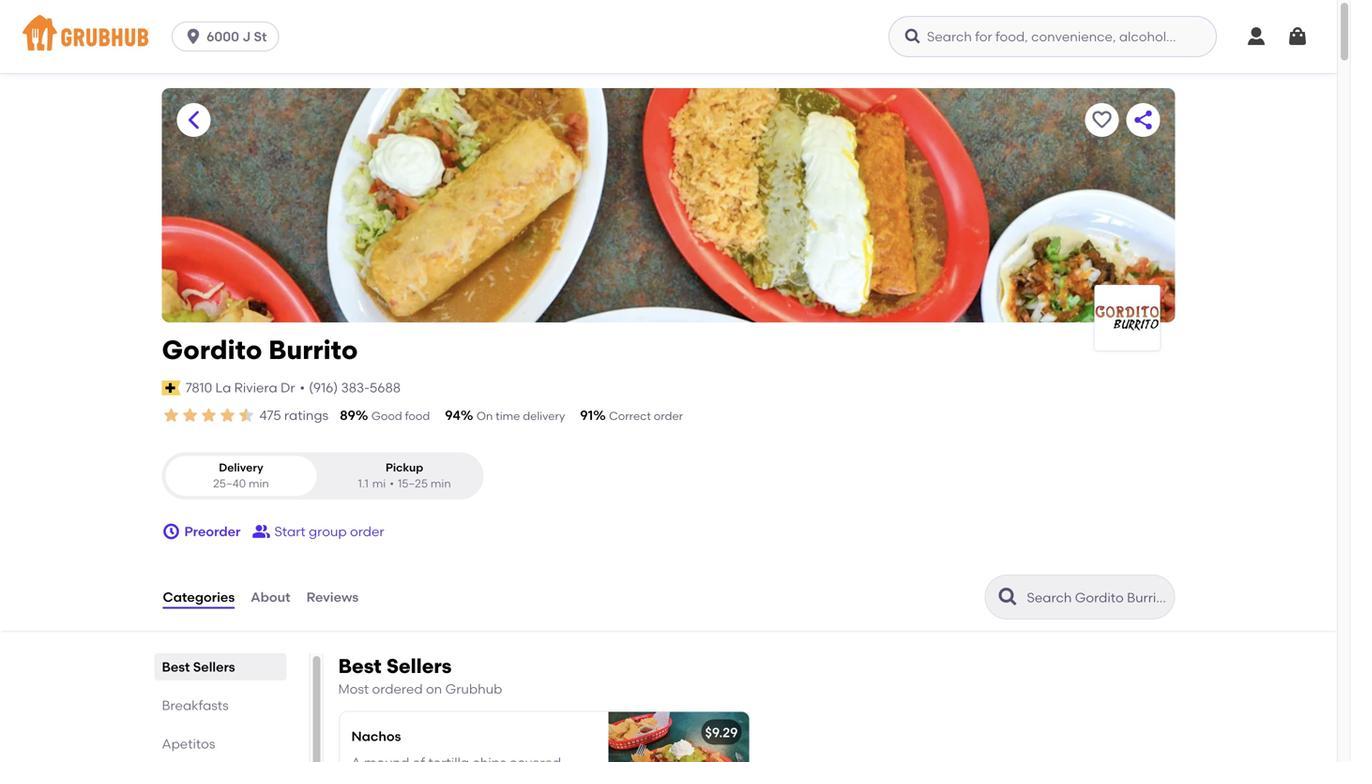 Task type: describe. For each thing, give the bounding box(es) containing it.
best for best sellers most ordered on grubhub
[[338, 655, 382, 679]]

6000 j st
[[207, 29, 267, 45]]

2 horizontal spatial svg image
[[1245, 25, 1268, 48]]

min inside pickup 1.1 mi • 15–25 min
[[431, 477, 451, 491]]

burrito
[[269, 335, 358, 366]]

• inside pickup 1.1 mi • 15–25 min
[[390, 477, 394, 491]]

save this restaurant image
[[1091, 109, 1113, 131]]

delivery
[[523, 410, 565, 423]]

91
[[580, 408, 593, 424]]

preorder button
[[162, 515, 241, 549]]

89
[[340, 408, 356, 424]]

94
[[445, 408, 461, 424]]

gordito burrito logo image
[[1095, 285, 1160, 351]]

categories
[[163, 590, 235, 606]]

reviews button
[[306, 564, 360, 632]]

pickup 1.1 mi • 15–25 min
[[358, 461, 451, 491]]

7810 la riviera dr
[[186, 380, 295, 396]]

about button
[[250, 564, 291, 632]]

delivery
[[219, 461, 263, 475]]

ratings
[[284, 408, 329, 424]]

grubhub
[[445, 682, 502, 698]]

gordito burrito
[[162, 335, 358, 366]]

383-
[[341, 380, 370, 396]]

nachos image
[[609, 713, 749, 763]]

(916) 383-5688 button
[[309, 379, 401, 398]]

most
[[338, 682, 369, 698]]

$9.29
[[705, 725, 738, 741]]

ordered
[[372, 682, 423, 698]]

mi
[[372, 477, 386, 491]]

svg image for preorder
[[162, 523, 181, 542]]

0 vertical spatial •
[[300, 380, 305, 396]]

delivery 25–40 min
[[213, 461, 269, 491]]

share icon image
[[1132, 109, 1155, 131]]

on
[[426, 682, 442, 698]]

gordito
[[162, 335, 262, 366]]

order inside button
[[350, 524, 384, 540]]

nachos
[[351, 729, 401, 745]]

1 horizontal spatial svg image
[[1287, 25, 1309, 48]]

start
[[274, 524, 306, 540]]

pickup
[[386, 461, 423, 475]]

on time delivery
[[477, 410, 565, 423]]

categories button
[[162, 564, 236, 632]]

start group order button
[[252, 515, 384, 549]]

7810
[[186, 380, 212, 396]]

j
[[242, 29, 251, 45]]

search icon image
[[997, 587, 1020, 609]]



Task type: vqa. For each thing, say whether or not it's contained in the screenshot.
St
yes



Task type: locate. For each thing, give the bounding box(es) containing it.
• (916) 383-5688
[[300, 380, 401, 396]]

sellers
[[386, 655, 452, 679], [193, 660, 235, 676]]

good
[[372, 410, 402, 423]]

15–25
[[398, 477, 428, 491]]

main navigation navigation
[[0, 0, 1337, 73]]

order right the correct
[[654, 410, 683, 423]]

min right 15–25
[[431, 477, 451, 491]]

sellers up breakfasts
[[193, 660, 235, 676]]

on
[[477, 410, 493, 423]]

svg image
[[1245, 25, 1268, 48], [184, 27, 203, 46], [162, 523, 181, 542]]

1 horizontal spatial •
[[390, 477, 394, 491]]

reviews
[[306, 590, 359, 606]]

sellers up on
[[386, 655, 452, 679]]

5688
[[370, 380, 401, 396]]

25–40
[[213, 477, 246, 491]]

best for best sellers
[[162, 660, 190, 676]]

(916)
[[309, 380, 338, 396]]

1 min from the left
[[249, 477, 269, 491]]

sellers inside the best sellers most ordered on grubhub
[[386, 655, 452, 679]]

star icon image
[[162, 406, 181, 425], [181, 406, 199, 425], [199, 406, 218, 425], [218, 406, 237, 425], [237, 406, 256, 425], [237, 406, 256, 425]]

0 horizontal spatial •
[[300, 380, 305, 396]]

about
[[251, 590, 291, 606]]

6000
[[207, 29, 239, 45]]

correct
[[609, 410, 651, 423]]

0 horizontal spatial sellers
[[193, 660, 235, 676]]

svg image for 6000 j st
[[184, 27, 203, 46]]

riviera
[[234, 380, 277, 396]]

sellers for best sellers
[[193, 660, 235, 676]]

svg image inside preorder "button"
[[162, 523, 181, 542]]

475
[[259, 408, 281, 424]]

sellers for best sellers most ordered on grubhub
[[386, 655, 452, 679]]

2 min from the left
[[431, 477, 451, 491]]

7810 la riviera dr button
[[185, 378, 296, 399]]

1 horizontal spatial svg image
[[184, 27, 203, 46]]

preorder
[[184, 524, 241, 540]]

1 horizontal spatial sellers
[[386, 655, 452, 679]]

svg image
[[1287, 25, 1309, 48], [904, 27, 923, 46]]

1 vertical spatial order
[[350, 524, 384, 540]]

dr
[[281, 380, 295, 396]]

option group containing delivery 25–40 min
[[162, 453, 484, 500]]

st
[[254, 29, 267, 45]]

1 horizontal spatial min
[[431, 477, 451, 491]]

0 horizontal spatial svg image
[[162, 523, 181, 542]]

0 horizontal spatial order
[[350, 524, 384, 540]]

good food
[[372, 410, 430, 423]]

best
[[338, 655, 382, 679], [162, 660, 190, 676]]

1 horizontal spatial best
[[338, 655, 382, 679]]

subscription pass image
[[162, 381, 181, 396]]

best sellers most ordered on grubhub
[[338, 655, 502, 698]]

apetitos
[[162, 737, 215, 753]]

group
[[309, 524, 347, 540]]

• right mi
[[390, 477, 394, 491]]

start group order
[[274, 524, 384, 540]]

•
[[300, 380, 305, 396], [390, 477, 394, 491]]

people icon image
[[252, 523, 271, 542]]

breakfasts
[[162, 698, 229, 714]]

svg image inside 6000 j st button
[[184, 27, 203, 46]]

caret left icon image
[[183, 109, 205, 131]]

475 ratings
[[259, 408, 329, 424]]

best inside the best sellers most ordered on grubhub
[[338, 655, 382, 679]]

option group
[[162, 453, 484, 500]]

order right group
[[350, 524, 384, 540]]

best up most at left
[[338, 655, 382, 679]]

• right dr
[[300, 380, 305, 396]]

min
[[249, 477, 269, 491], [431, 477, 451, 491]]

1 horizontal spatial order
[[654, 410, 683, 423]]

0 horizontal spatial best
[[162, 660, 190, 676]]

0 horizontal spatial svg image
[[904, 27, 923, 46]]

save this restaurant button
[[1085, 103, 1119, 137]]

0 horizontal spatial min
[[249, 477, 269, 491]]

min inside delivery 25–40 min
[[249, 477, 269, 491]]

correct order
[[609, 410, 683, 423]]

time
[[496, 410, 520, 423]]

Search Gordito Burrito search field
[[1025, 589, 1169, 607]]

0 vertical spatial order
[[654, 410, 683, 423]]

min down delivery
[[249, 477, 269, 491]]

1.1
[[358, 477, 369, 491]]

la
[[215, 380, 231, 396]]

food
[[405, 410, 430, 423]]

order
[[654, 410, 683, 423], [350, 524, 384, 540]]

best up breakfasts
[[162, 660, 190, 676]]

1 vertical spatial •
[[390, 477, 394, 491]]

6000 j st button
[[172, 22, 287, 52]]

best sellers
[[162, 660, 235, 676]]

Search for food, convenience, alcohol... search field
[[889, 16, 1217, 57]]



